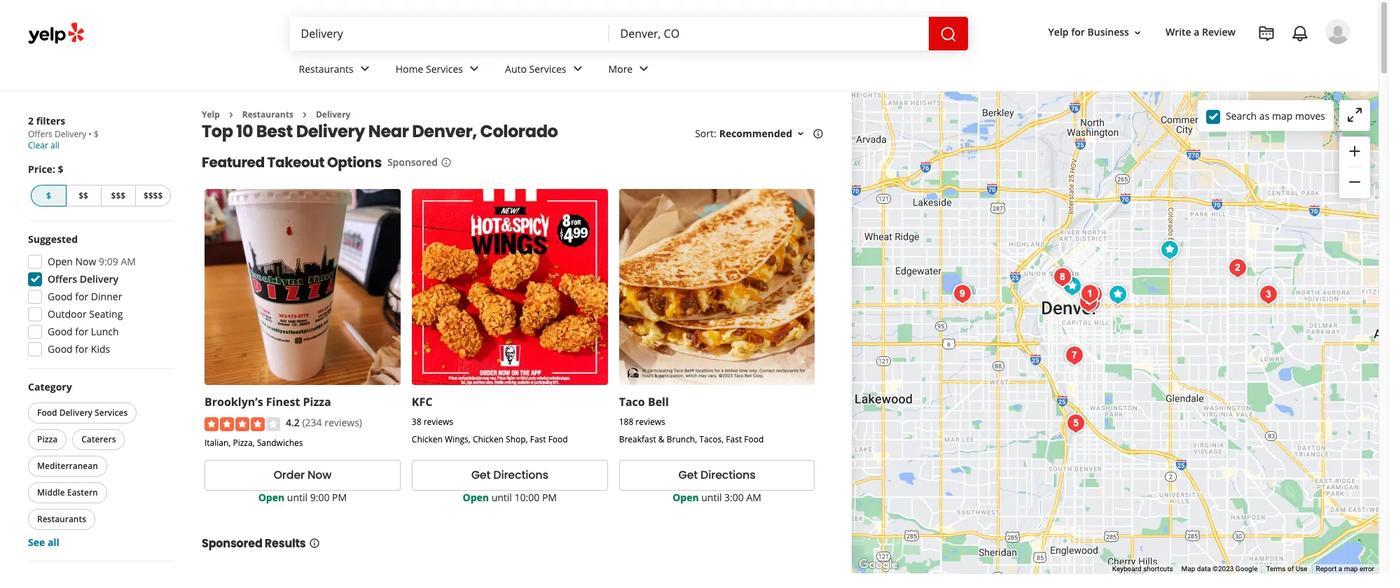 Task type: vqa. For each thing, say whether or not it's contained in the screenshot.
'Wings' to the top
no



Task type: locate. For each thing, give the bounding box(es) containing it.
food delivery services
[[37, 407, 128, 419]]

1 fast from the left
[[530, 434, 546, 446]]

get directions for 38
[[471, 467, 548, 484]]

0 horizontal spatial now
[[75, 255, 96, 268]]

0 horizontal spatial food
[[37, 407, 57, 419]]

$ right the •
[[94, 128, 99, 140]]

1 horizontal spatial get directions link
[[619, 460, 815, 491]]

0 horizontal spatial until
[[287, 491, 308, 504]]

a right report
[[1339, 565, 1343, 573]]

16 chevron down v2 image
[[1132, 27, 1143, 38], [795, 128, 806, 140]]

1 none field from the left
[[301, 26, 598, 41]]

open left 3:00
[[673, 491, 699, 504]]

caterers button
[[72, 429, 125, 451]]

24 chevron down v2 image
[[466, 61, 483, 77], [569, 61, 586, 77]]

sandwiches
[[257, 437, 303, 449]]

1 good from the top
[[48, 290, 73, 303]]

get directions link down the shop,
[[412, 460, 608, 491]]

2 16 chevron right v2 image from the left
[[299, 109, 310, 120]]

offers
[[28, 128, 52, 140], [48, 273, 77, 286]]

yelp for yelp for business
[[1049, 26, 1069, 39]]

1 vertical spatial 16 info v2 image
[[441, 157, 452, 168]]

0 horizontal spatial a
[[1194, 26, 1200, 39]]

services up caterers
[[95, 407, 128, 419]]

16 chevron right v2 image
[[225, 109, 237, 120], [299, 109, 310, 120]]

until left 9:00
[[287, 491, 308, 504]]

0 vertical spatial all
[[50, 139, 59, 151]]

0 vertical spatial am
[[121, 255, 136, 268]]

&
[[658, 434, 665, 446]]

pizza up mediterranean
[[37, 434, 58, 446]]

yelp left the business
[[1049, 26, 1069, 39]]

1 horizontal spatial services
[[426, 62, 463, 75]]

for inside button
[[1071, 26, 1085, 39]]

am right 9:09
[[121, 255, 136, 268]]

24 chevron down v2 image for more
[[636, 61, 652, 77]]

16 info v2 image right results
[[309, 538, 320, 549]]

2 24 chevron down v2 image from the left
[[636, 61, 652, 77]]

0 vertical spatial sponsored
[[387, 156, 438, 169]]

price:
[[28, 163, 55, 176]]

24 chevron down v2 image for restaurants
[[356, 61, 373, 77]]

open down suggested
[[48, 255, 73, 268]]

pm right 9:00
[[332, 491, 347, 504]]

1 vertical spatial map
[[1344, 565, 1358, 573]]

0 vertical spatial group
[[1340, 137, 1370, 198]]

get directions up open until 10:00 pm
[[471, 467, 548, 484]]

recommended
[[719, 127, 792, 140]]

0 vertical spatial restaurants
[[299, 62, 354, 75]]

24 chevron down v2 image left auto
[[466, 61, 483, 77]]

2 get directions link from the left
[[619, 460, 815, 491]]

1 vertical spatial offers
[[48, 273, 77, 286]]

2 horizontal spatial restaurants
[[299, 62, 354, 75]]

$$$ button
[[101, 185, 135, 207]]

1 horizontal spatial 16 chevron right v2 image
[[299, 109, 310, 120]]

now for open
[[75, 255, 96, 268]]

0 horizontal spatial yelp
[[202, 109, 220, 121]]

16 info v2 image for top 10 best delivery near denver, colorado
[[813, 128, 824, 140]]

yelp for business button
[[1043, 20, 1149, 45]]

results
[[265, 536, 306, 552]]

filters
[[36, 114, 65, 128]]

2 fast from the left
[[726, 434, 742, 446]]

map region
[[811, 34, 1389, 575]]

24 chevron down v2 image inside auto services link
[[569, 61, 586, 77]]

kfc image
[[1156, 236, 1184, 264]]

services right auto
[[529, 62, 566, 75]]

fast right the tacos,
[[726, 434, 742, 446]]

1 horizontal spatial now
[[308, 467, 332, 484]]

0 horizontal spatial chicken
[[412, 434, 443, 446]]

0 vertical spatial now
[[75, 255, 96, 268]]

2 vertical spatial restaurants
[[37, 514, 86, 525]]

fast right the shop,
[[530, 434, 546, 446]]

mediterranean
[[37, 460, 98, 472]]

map for error
[[1344, 565, 1358, 573]]

1 vertical spatial yelp
[[202, 109, 220, 121]]

get up open until 10:00 pm
[[471, 467, 491, 484]]

1 get from the left
[[471, 467, 491, 484]]

0 horizontal spatial pizza
[[37, 434, 58, 446]]

good for good for dinner
[[48, 290, 73, 303]]

1 pm from the left
[[332, 491, 347, 504]]

4.2
[[286, 416, 300, 430]]

italian, pizza, sandwiches
[[205, 437, 303, 449]]

for
[[1071, 26, 1085, 39], [75, 290, 88, 303], [75, 325, 88, 338], [75, 343, 88, 356]]

restaurants inside business categories element
[[299, 62, 354, 75]]

shortcuts
[[1144, 565, 1173, 573]]

0 horizontal spatial 24 chevron down v2 image
[[356, 61, 373, 77]]

reviews
[[424, 416, 453, 428], [636, 416, 665, 428]]

until left 10:00
[[492, 491, 512, 504]]

16 chevron down v2 image inside yelp for business button
[[1132, 27, 1143, 38]]

1 horizontal spatial get directions
[[679, 467, 756, 484]]

2 horizontal spatial food
[[744, 434, 764, 446]]

all inside the 2 filters offers delivery • $ clear all
[[50, 139, 59, 151]]

food right the tacos,
[[744, 434, 764, 446]]

0 horizontal spatial 16 chevron right v2 image
[[225, 109, 237, 120]]

pm right 10:00
[[542, 491, 557, 504]]

open until 3:00 am
[[673, 491, 762, 504]]

open down order on the bottom of page
[[258, 491, 285, 504]]

open now 9:09 am
[[48, 255, 136, 268]]

2 24 chevron down v2 image from the left
[[569, 61, 586, 77]]

0 horizontal spatial restaurants
[[37, 514, 86, 525]]

1 horizontal spatial a
[[1339, 565, 1343, 573]]

sponsored left results
[[202, 536, 262, 552]]

see all
[[28, 536, 59, 549]]

1 horizontal spatial pizza
[[303, 395, 331, 410]]

of
[[1288, 565, 1294, 573]]

home services link
[[384, 50, 494, 91]]

moves
[[1295, 109, 1326, 122]]

food inside food delivery services button
[[37, 407, 57, 419]]

2 vertical spatial $
[[46, 190, 51, 202]]

directions up 3:00
[[701, 467, 756, 484]]

1 vertical spatial pizza
[[37, 434, 58, 446]]

suggested
[[28, 233, 78, 246]]

1 vertical spatial am
[[747, 491, 762, 504]]

0 horizontal spatial 16 chevron down v2 image
[[795, 128, 806, 140]]

restaurants
[[299, 62, 354, 75], [242, 109, 294, 121], [37, 514, 86, 525]]

restaurants link up delivery link
[[288, 50, 384, 91]]

1 horizontal spatial get
[[679, 467, 698, 484]]

2 reviews from the left
[[636, 416, 665, 428]]

pizza up (234
[[303, 395, 331, 410]]

search as map moves
[[1226, 109, 1326, 122]]

0 horizontal spatial get directions link
[[412, 460, 608, 491]]

1 horizontal spatial chicken
[[473, 434, 504, 446]]

food inside taco bell 188 reviews breakfast & brunch, tacos, fast food
[[744, 434, 764, 446]]

1 horizontal spatial 24 chevron down v2 image
[[636, 61, 652, 77]]

1 directions from the left
[[493, 467, 548, 484]]

2 until from the left
[[492, 491, 512, 504]]

famous philly cheese steaks image
[[1224, 254, 1252, 282]]

24 chevron down v2 image inside more link
[[636, 61, 652, 77]]

until left 3:00
[[702, 491, 722, 504]]

Near text field
[[620, 26, 917, 41]]

none field up business categories element
[[620, 26, 917, 41]]

see
[[28, 536, 45, 549]]

middle eastern button
[[28, 483, 107, 504]]

none field up home services link at the top of the page
[[301, 26, 598, 41]]

lunch
[[91, 325, 119, 338]]

brooklyn's finest pizza image
[[1049, 263, 1077, 291], [1049, 263, 1077, 291]]

1 horizontal spatial $
[[58, 163, 63, 176]]

restaurants up delivery link
[[299, 62, 354, 75]]

offers up good for dinner at bottom
[[48, 273, 77, 286]]

price: $
[[28, 163, 63, 176]]

2 get directions from the left
[[679, 467, 756, 484]]

16 info v2 image right the recommended popup button
[[813, 128, 824, 140]]

1 horizontal spatial reviews
[[636, 416, 665, 428]]

24 chevron down v2 image left home
[[356, 61, 373, 77]]

offers down 2
[[28, 128, 52, 140]]

bell
[[648, 395, 669, 410]]

directions for taco bell
[[701, 467, 756, 484]]

services right home
[[426, 62, 463, 75]]

1 horizontal spatial sponsored
[[387, 156, 438, 169]]

0 horizontal spatial pm
[[332, 491, 347, 504]]

directions for kfc
[[493, 467, 548, 484]]

0 vertical spatial pizza
[[303, 395, 331, 410]]

1 vertical spatial group
[[24, 233, 174, 361]]

get directions up the open until 3:00 am
[[679, 467, 756, 484]]

a for write
[[1194, 26, 1200, 39]]

None field
[[301, 26, 598, 41], [620, 26, 917, 41]]

delivery
[[316, 109, 351, 121], [296, 120, 365, 143], [55, 128, 86, 140], [80, 273, 118, 286], [59, 407, 92, 419]]

am for open until 3:00 am
[[747, 491, 762, 504]]

am right 3:00
[[747, 491, 762, 504]]

fast inside taco bell 188 reviews breakfast & brunch, tacos, fast food
[[726, 434, 742, 446]]

food delivery services button
[[28, 403, 137, 424]]

1 horizontal spatial yelp
[[1049, 26, 1069, 39]]

best
[[256, 120, 293, 143]]

reviews inside kfc 38 reviews chicken wings, chicken shop, fast food
[[424, 416, 453, 428]]

colorado
[[480, 120, 558, 143]]

16 chevron right v2 image right yelp link
[[225, 109, 237, 120]]

order now link
[[205, 460, 401, 491]]

zoom in image
[[1347, 143, 1363, 160]]

reviews right '38'
[[424, 416, 453, 428]]

0 horizontal spatial am
[[121, 255, 136, 268]]

0 horizontal spatial services
[[95, 407, 128, 419]]

0 vertical spatial offers
[[28, 128, 52, 140]]

brooklyn's finest pizza
[[205, 395, 331, 410]]

services
[[426, 62, 463, 75], [529, 62, 566, 75], [95, 407, 128, 419]]

16 info v2 image
[[813, 128, 824, 140], [441, 157, 452, 168], [309, 538, 320, 549]]

0 horizontal spatial fast
[[530, 434, 546, 446]]

1 vertical spatial sponsored
[[202, 536, 262, 552]]

1 24 chevron down v2 image from the left
[[356, 61, 373, 77]]

until
[[287, 491, 308, 504], [492, 491, 512, 504], [702, 491, 722, 504]]

now up offers delivery
[[75, 255, 96, 268]]

1 until from the left
[[287, 491, 308, 504]]

Find text field
[[301, 26, 598, 41]]

taco bell image
[[1104, 281, 1132, 309]]

1 reviews from the left
[[424, 416, 453, 428]]

0 horizontal spatial none field
[[301, 26, 598, 41]]

tacos,
[[699, 434, 724, 446]]

16 chevron down v2 image right the business
[[1132, 27, 1143, 38]]

1 vertical spatial restaurants link
[[242, 109, 294, 121]]

0 horizontal spatial $
[[46, 190, 51, 202]]

now up 9:00
[[308, 467, 332, 484]]

chicken down '38'
[[412, 434, 443, 446]]

2 good from the top
[[48, 325, 73, 338]]

open left 10:00
[[463, 491, 489, 504]]

0 horizontal spatial directions
[[493, 467, 548, 484]]

chicken
[[412, 434, 443, 446], [473, 434, 504, 446]]

1 16 chevron right v2 image from the left
[[225, 109, 237, 120]]

a for report
[[1339, 565, 1343, 573]]

search
[[1226, 109, 1257, 122]]

1 vertical spatial now
[[308, 467, 332, 484]]

1 vertical spatial good
[[48, 325, 73, 338]]

for down good for lunch
[[75, 343, 88, 356]]

a
[[1194, 26, 1200, 39], [1339, 565, 1343, 573]]

all right clear
[[50, 139, 59, 151]]

1 horizontal spatial pm
[[542, 491, 557, 504]]

1 horizontal spatial am
[[747, 491, 762, 504]]

reviews inside taco bell 188 reviews breakfast & brunch, tacos, fast food
[[636, 416, 665, 428]]

map right as
[[1272, 109, 1293, 122]]

0 horizontal spatial get directions
[[471, 467, 548, 484]]

1 get directions from the left
[[471, 467, 548, 484]]

2 none field from the left
[[620, 26, 917, 41]]

1 horizontal spatial 16 info v2 image
[[441, 157, 452, 168]]

map left error
[[1344, 565, 1358, 573]]

for left the business
[[1071, 26, 1085, 39]]

notifications image
[[1292, 25, 1309, 42]]

seating
[[89, 308, 123, 321]]

1 horizontal spatial 24 chevron down v2 image
[[569, 61, 586, 77]]

business categories element
[[288, 50, 1351, 91]]

sponsored for sponsored results
[[202, 536, 262, 552]]

services for auto services
[[529, 62, 566, 75]]

pm for directions
[[542, 491, 557, 504]]

2 pm from the left
[[542, 491, 557, 504]]

group
[[1340, 137, 1370, 198], [24, 233, 174, 361], [25, 380, 174, 550]]

review
[[1202, 26, 1236, 39]]

16 chevron down v2 image right recommended
[[795, 128, 806, 140]]

map data ©2023 google
[[1182, 565, 1258, 573]]

1 vertical spatial 16 chevron down v2 image
[[795, 128, 806, 140]]

map
[[1182, 565, 1196, 573]]

restaurants down middle eastern button at left
[[37, 514, 86, 525]]

kfc
[[412, 395, 433, 410]]

clear
[[28, 139, 48, 151]]

terms
[[1266, 565, 1286, 573]]

24 chevron down v2 image right more
[[636, 61, 652, 77]]

none field near
[[620, 26, 917, 41]]

clear all link
[[28, 139, 59, 151]]

0 horizontal spatial 24 chevron down v2 image
[[466, 61, 483, 77]]

for for lunch
[[75, 325, 88, 338]]

pm
[[332, 491, 347, 504], [542, 491, 557, 504]]

food down 'category'
[[37, 407, 57, 419]]

©2023
[[1213, 565, 1234, 573]]

home
[[396, 62, 423, 75]]

yelp inside button
[[1049, 26, 1069, 39]]

1 horizontal spatial map
[[1344, 565, 1358, 573]]

chicken left the shop,
[[473, 434, 504, 446]]

until for taco bell
[[702, 491, 722, 504]]

sponsored down near
[[387, 156, 438, 169]]

24 chevron down v2 image right auto services
[[569, 61, 586, 77]]

24 chevron down v2 image
[[356, 61, 373, 77], [636, 61, 652, 77]]

2 horizontal spatial services
[[529, 62, 566, 75]]

$ down price: $
[[46, 190, 51, 202]]

get down brunch,
[[679, 467, 698, 484]]

16 chevron down v2 image inside the recommended popup button
[[795, 128, 806, 140]]

2 directions from the left
[[701, 467, 756, 484]]

1 horizontal spatial food
[[548, 434, 568, 446]]

24 chevron down v2 image inside restaurants link
[[356, 61, 373, 77]]

pizza
[[303, 395, 331, 410], [37, 434, 58, 446]]

16 chevron down v2 image for recommended
[[795, 128, 806, 140]]

good down good for lunch
[[48, 343, 73, 356]]

food right the shop,
[[548, 434, 568, 446]]

get for 38
[[471, 467, 491, 484]]

1 vertical spatial a
[[1339, 565, 1343, 573]]

2 horizontal spatial $
[[94, 128, 99, 140]]

sponsored
[[387, 156, 438, 169], [202, 536, 262, 552]]

until for kfc
[[492, 491, 512, 504]]

None search field
[[290, 17, 971, 50]]

3 until from the left
[[702, 491, 722, 504]]

2 filters offers delivery • $ clear all
[[28, 114, 99, 151]]

0 vertical spatial 16 info v2 image
[[813, 128, 824, 140]]

brooklyn's finest pizza link
[[205, 395, 331, 410]]

for up good for kids
[[75, 325, 88, 338]]

1 horizontal spatial 16 chevron down v2 image
[[1132, 27, 1143, 38]]

get directions link down the tacos,
[[619, 460, 815, 491]]

a right write
[[1194, 26, 1200, 39]]

delivery inside button
[[59, 407, 92, 419]]

good down outdoor
[[48, 325, 73, 338]]

0 vertical spatial $
[[94, 128, 99, 140]]

$ inside the 2 filters offers delivery • $ clear all
[[94, 128, 99, 140]]

yelp for yelp link
[[202, 109, 220, 121]]

restaurants right top
[[242, 109, 294, 121]]

good for dinner
[[48, 290, 122, 303]]

get
[[471, 467, 491, 484], [679, 467, 698, 484]]

0 vertical spatial a
[[1194, 26, 1200, 39]]

$ right price:
[[58, 163, 63, 176]]

2 vertical spatial good
[[48, 343, 73, 356]]

more
[[609, 62, 633, 75]]

1 horizontal spatial until
[[492, 491, 512, 504]]

0 vertical spatial map
[[1272, 109, 1293, 122]]

for down offers delivery
[[75, 290, 88, 303]]

2 get from the left
[[679, 467, 698, 484]]

2 vertical spatial group
[[25, 380, 174, 550]]

now inside group
[[75, 255, 96, 268]]

all right see
[[48, 536, 59, 549]]

16 chevron right v2 image left delivery link
[[299, 109, 310, 120]]

3 good from the top
[[48, 343, 73, 356]]

restaurants link right top
[[242, 109, 294, 121]]

1 horizontal spatial none field
[[620, 26, 917, 41]]

kids
[[91, 343, 110, 356]]

0 horizontal spatial get
[[471, 467, 491, 484]]

0 vertical spatial 16 chevron down v2 image
[[1132, 27, 1143, 38]]

0 vertical spatial good
[[48, 290, 73, 303]]

0 horizontal spatial reviews
[[424, 416, 453, 428]]

1 horizontal spatial fast
[[726, 434, 742, 446]]

for for business
[[1071, 26, 1085, 39]]

2 vertical spatial 16 info v2 image
[[309, 538, 320, 549]]

16 info v2 image down denver,
[[441, 157, 452, 168]]

keyboard shortcuts
[[1113, 565, 1173, 573]]

24 chevron down v2 image inside home services link
[[466, 61, 483, 77]]

get directions link for bell
[[619, 460, 815, 491]]

0 horizontal spatial sponsored
[[202, 536, 262, 552]]

2 horizontal spatial 16 info v2 image
[[813, 128, 824, 140]]

all
[[50, 139, 59, 151], [48, 536, 59, 549]]

1 chicken from the left
[[412, 434, 443, 446]]

9:09
[[99, 255, 118, 268]]

1 get directions link from the left
[[412, 460, 608, 491]]

0 horizontal spatial map
[[1272, 109, 1293, 122]]

reviews up the &
[[636, 416, 665, 428]]

subculture image
[[1075, 288, 1103, 316]]

0 vertical spatial yelp
[[1049, 26, 1069, 39]]

famous buffalo wings & things image
[[1255, 281, 1283, 309]]

directions up 10:00
[[493, 467, 548, 484]]

1 horizontal spatial restaurants
[[242, 109, 294, 121]]

yelp left 10
[[202, 109, 220, 121]]

1 24 chevron down v2 image from the left
[[466, 61, 483, 77]]

1 horizontal spatial directions
[[701, 467, 756, 484]]

2 horizontal spatial until
[[702, 491, 722, 504]]

good up outdoor
[[48, 290, 73, 303]]

as
[[1260, 109, 1270, 122]]

data
[[1197, 565, 1211, 573]]

open
[[48, 255, 73, 268], [258, 491, 285, 504], [463, 491, 489, 504], [673, 491, 699, 504]]



Task type: describe. For each thing, give the bounding box(es) containing it.
order now
[[274, 467, 332, 484]]

auto services
[[505, 62, 566, 75]]

top 10 best delivery near denver, colorado
[[202, 120, 558, 143]]

shop,
[[506, 434, 528, 446]]

$ button
[[31, 185, 66, 207]]

open for taco bell
[[673, 491, 699, 504]]

outdoor seating
[[48, 308, 123, 321]]

pm for now
[[332, 491, 347, 504]]

offers inside the 2 filters offers delivery • $ clear all
[[28, 128, 52, 140]]

get directions link for 38
[[412, 460, 608, 491]]

kfc 38 reviews chicken wings, chicken shop, fast food
[[412, 395, 568, 446]]

1 vertical spatial $
[[58, 163, 63, 176]]

keyboard
[[1113, 565, 1142, 573]]

good for good for kids
[[48, 343, 73, 356]]

open inside group
[[48, 255, 73, 268]]

error
[[1360, 565, 1375, 573]]

good for good for lunch
[[48, 325, 73, 338]]

nolan p. image
[[1326, 19, 1351, 44]]

kfc link
[[412, 395, 433, 410]]

offers delivery
[[48, 273, 118, 286]]

none field find
[[301, 26, 598, 41]]

taco
[[619, 395, 645, 410]]

open until 10:00 pm
[[463, 491, 557, 504]]

food inside kfc 38 reviews chicken wings, chicken shop, fast food
[[548, 434, 568, 446]]

italian,
[[205, 437, 231, 449]]

yelp for business
[[1049, 26, 1129, 39]]

10:00
[[515, 491, 540, 504]]

services for home services
[[426, 62, 463, 75]]

featured
[[202, 153, 265, 173]]

report a map error link
[[1316, 565, 1375, 573]]

taco bell link
[[619, 395, 669, 410]]

options
[[327, 153, 382, 173]]

$$
[[79, 190, 88, 202]]

bourbon grill image
[[1076, 280, 1104, 308]]

google image
[[855, 556, 902, 575]]

write
[[1166, 26, 1192, 39]]

10
[[236, 120, 253, 143]]

restaurants inside button
[[37, 514, 86, 525]]

fast inside kfc 38 reviews chicken wings, chicken shop, fast food
[[530, 434, 546, 446]]

dinner
[[91, 290, 122, 303]]

good for lunch
[[48, 325, 119, 338]]

(234
[[302, 416, 322, 430]]

cluck chicken image
[[1062, 410, 1090, 438]]

projects image
[[1258, 25, 1275, 42]]

for for dinner
[[75, 290, 88, 303]]

potbelly sandwich shop image
[[1059, 272, 1087, 300]]

report a map error
[[1316, 565, 1375, 573]]

1 vertical spatial restaurants
[[242, 109, 294, 121]]

user actions element
[[1037, 18, 1370, 104]]

3:00
[[725, 491, 744, 504]]

services inside button
[[95, 407, 128, 419]]

2 chicken from the left
[[473, 434, 504, 446]]

expand map image
[[1347, 106, 1363, 123]]

open until 9:00 pm
[[258, 491, 347, 504]]

pizza inside button
[[37, 434, 58, 446]]

caterers
[[81, 434, 116, 446]]

terms of use
[[1266, 565, 1308, 573]]

$ inside button
[[46, 190, 51, 202]]

16 info v2 image for featured takeout options
[[441, 157, 452, 168]]

pizza button
[[28, 429, 67, 451]]

$$$
[[111, 190, 126, 202]]

1 vertical spatial all
[[48, 536, 59, 549]]

business
[[1088, 26, 1129, 39]]

0 vertical spatial restaurants link
[[288, 50, 384, 91]]

spicy basil image
[[1061, 342, 1089, 370]]

16 chevron right v2 image for restaurants
[[225, 109, 237, 120]]

get directions for bell
[[679, 467, 756, 484]]

yelp link
[[202, 109, 220, 121]]

keyboard shortcuts button
[[1113, 565, 1173, 575]]

2
[[28, 114, 34, 128]]

group containing category
[[25, 380, 174, 550]]

mediterranean button
[[28, 456, 107, 477]]

open for brooklyn's finest pizza
[[258, 491, 285, 504]]

more link
[[597, 50, 664, 91]]

taco bell 188 reviews breakfast & brunch, tacos, fast food
[[619, 395, 764, 446]]

sort:
[[695, 127, 717, 140]]

terms of use link
[[1266, 565, 1308, 573]]

outdoor
[[48, 308, 87, 321]]

finest
[[266, 395, 300, 410]]

write a review link
[[1160, 20, 1242, 45]]

auto services link
[[494, 50, 597, 91]]

am for open now 9:09 am
[[121, 255, 136, 268]]

category
[[28, 380, 72, 394]]

sponsored for sponsored
[[387, 156, 438, 169]]

write a review
[[1166, 26, 1236, 39]]

benny blancos image
[[1078, 289, 1106, 317]]

16 chevron down v2 image for yelp for business
[[1132, 27, 1143, 38]]

recommended button
[[719, 127, 806, 140]]

0 horizontal spatial 16 info v2 image
[[309, 538, 320, 549]]

eastern
[[67, 487, 98, 499]]

zoom out image
[[1347, 174, 1363, 191]]

delivery inside the 2 filters offers delivery • $ clear all
[[55, 128, 86, 140]]

$$ button
[[66, 185, 101, 207]]

search image
[[940, 26, 957, 42]]

24 chevron down v2 image for home services
[[466, 61, 483, 77]]

see all button
[[28, 536, 59, 549]]

188
[[619, 416, 634, 428]]

pizza,
[[233, 437, 255, 449]]

$$$$
[[144, 190, 163, 202]]

featured takeout options
[[202, 153, 382, 173]]

takeout
[[267, 153, 325, 173]]

sliceworks image
[[1080, 281, 1108, 309]]

for for kids
[[75, 343, 88, 356]]

delivery link
[[316, 109, 351, 121]]

$$$$ button
[[135, 185, 171, 207]]

4.2 star rating image
[[205, 417, 280, 431]]

24 chevron down v2 image for auto services
[[569, 61, 586, 77]]

top
[[202, 120, 233, 143]]

get for bell
[[679, 467, 698, 484]]

map for moves
[[1272, 109, 1293, 122]]

brooklyn's
[[205, 395, 263, 410]]

middle eastern
[[37, 487, 98, 499]]

open for kfc
[[463, 491, 489, 504]]

sponsored results
[[202, 536, 306, 552]]

until for brooklyn's finest pizza
[[287, 491, 308, 504]]

4.2 (234 reviews)
[[286, 416, 362, 430]]

now for order
[[308, 467, 332, 484]]

breakfast
[[619, 434, 656, 446]]

big daddy's pizza image
[[949, 280, 977, 308]]

middle
[[37, 487, 65, 499]]

group containing suggested
[[24, 233, 174, 361]]

report
[[1316, 565, 1337, 573]]

price: $ group
[[28, 163, 174, 209]]

brunch,
[[667, 434, 697, 446]]

order
[[274, 467, 305, 484]]

16 chevron right v2 image for delivery
[[299, 109, 310, 120]]



